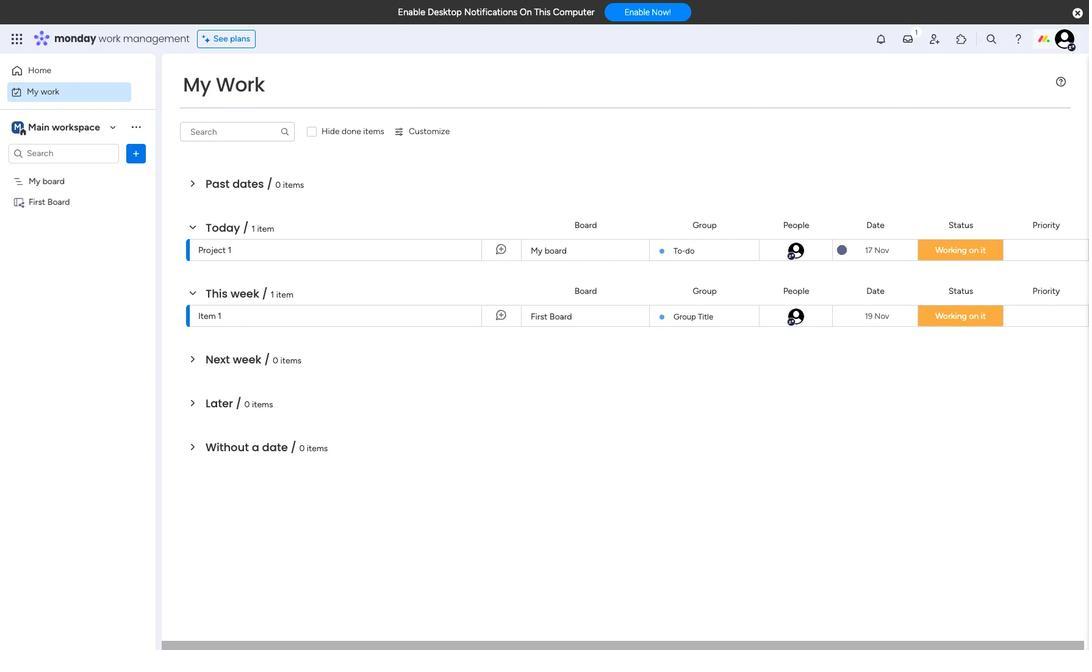 Task type: locate. For each thing, give the bounding box(es) containing it.
first
[[29, 197, 45, 207], [531, 312, 547, 322]]

past
[[206, 176, 230, 192]]

/
[[267, 176, 272, 192], [243, 220, 249, 235], [262, 286, 268, 301], [264, 352, 270, 367], [236, 396, 241, 411], [291, 440, 296, 455]]

0 vertical spatial work
[[99, 32, 121, 46]]

work
[[99, 32, 121, 46], [41, 86, 59, 97]]

nov for 19 nov
[[874, 311, 889, 321]]

0 vertical spatial first
[[29, 197, 45, 207]]

it
[[981, 245, 986, 256], [981, 311, 986, 322]]

1 vertical spatial date
[[866, 286, 885, 296]]

invite members image
[[929, 33, 941, 45]]

work down home
[[41, 86, 59, 97]]

this right on at the top left
[[534, 7, 551, 18]]

0 vertical spatial on
[[969, 245, 979, 256]]

past dates / 0 items
[[206, 176, 304, 192]]

1 horizontal spatial jacob simon image
[[1055, 29, 1074, 49]]

date up 17 nov
[[866, 220, 885, 230]]

2 nov from the top
[[874, 311, 889, 321]]

a
[[252, 440, 259, 455]]

search everything image
[[985, 33, 997, 45]]

17 nov
[[865, 246, 889, 255]]

0 vertical spatial status
[[948, 220, 973, 230]]

nov
[[874, 246, 889, 255], [874, 311, 889, 321]]

enable now!
[[625, 7, 671, 17]]

2 working on it from the top
[[935, 311, 986, 322]]

nov for 17 nov
[[874, 246, 889, 255]]

working
[[935, 245, 967, 256], [935, 311, 967, 322]]

first board link
[[529, 306, 642, 328]]

2 date from the top
[[866, 286, 885, 296]]

1 vertical spatial group
[[693, 286, 717, 296]]

later / 0 items
[[206, 396, 273, 411]]

0 vertical spatial working
[[935, 245, 967, 256]]

home button
[[7, 61, 131, 81]]

enable left desktop
[[398, 7, 425, 18]]

0 up the later / 0 items
[[273, 356, 278, 366]]

list box
[[0, 168, 156, 377]]

see plans
[[213, 34, 250, 44]]

0 right dates
[[275, 180, 281, 190]]

desktop
[[428, 7, 462, 18]]

1 vertical spatial priority
[[1033, 286, 1060, 296]]

computer
[[553, 7, 595, 18]]

see
[[213, 34, 228, 44]]

work right monday
[[99, 32, 121, 46]]

1 vertical spatial first
[[531, 312, 547, 322]]

week
[[231, 286, 259, 301], [233, 352, 261, 367]]

jacob simon image
[[787, 307, 805, 326]]

board
[[47, 197, 70, 207], [574, 220, 597, 230], [574, 286, 597, 296], [550, 312, 572, 322]]

date
[[262, 440, 288, 455]]

1 vertical spatial board
[[545, 246, 567, 256]]

2 status from the top
[[948, 286, 973, 296]]

first inside first board link
[[531, 312, 547, 322]]

1 vertical spatial first board
[[531, 312, 572, 322]]

1 vertical spatial on
[[969, 311, 979, 322]]

19
[[865, 311, 873, 321]]

0
[[275, 180, 281, 190], [273, 356, 278, 366], [244, 400, 250, 410], [299, 444, 305, 454]]

week for this
[[231, 286, 259, 301]]

1 horizontal spatial work
[[99, 32, 121, 46]]

board
[[42, 176, 65, 186], [545, 246, 567, 256]]

dates
[[232, 176, 264, 192]]

management
[[123, 32, 190, 46]]

priority
[[1033, 220, 1060, 230], [1033, 286, 1060, 296]]

1 vertical spatial item
[[276, 290, 293, 300]]

2 priority from the top
[[1033, 286, 1060, 296]]

1 horizontal spatial first board
[[531, 312, 572, 322]]

1 inside today / 1 item
[[251, 224, 255, 234]]

home
[[28, 65, 51, 76]]

shareable board image
[[13, 196, 24, 208]]

nov right 17
[[874, 246, 889, 255]]

enable for enable now!
[[625, 7, 650, 17]]

my inside my board 'link'
[[531, 246, 543, 256]]

1 people from the top
[[783, 220, 809, 230]]

1 nov from the top
[[874, 246, 889, 255]]

0 horizontal spatial first board
[[29, 197, 70, 207]]

1 vertical spatial working on it
[[935, 311, 986, 322]]

working on it
[[935, 245, 986, 256], [935, 311, 986, 322]]

group up title
[[693, 286, 717, 296]]

1 vertical spatial status
[[948, 286, 973, 296]]

0 vertical spatial this
[[534, 7, 551, 18]]

group left title
[[674, 312, 696, 322]]

to-do
[[674, 246, 695, 256]]

next
[[206, 352, 230, 367]]

1 vertical spatial people
[[783, 286, 809, 296]]

1 horizontal spatial first
[[531, 312, 547, 322]]

week right next in the bottom left of the page
[[233, 352, 261, 367]]

work inside button
[[41, 86, 59, 97]]

nov right 19
[[874, 311, 889, 321]]

1 vertical spatial my board
[[531, 246, 567, 256]]

help image
[[1012, 33, 1024, 45]]

my board
[[29, 176, 65, 186], [531, 246, 567, 256]]

19 nov
[[865, 311, 889, 321]]

17
[[865, 246, 872, 255]]

my work button
[[7, 82, 131, 102]]

1 vertical spatial this
[[206, 286, 228, 301]]

week down project 1
[[231, 286, 259, 301]]

2 people from the top
[[783, 286, 809, 296]]

monday
[[54, 32, 96, 46]]

now!
[[652, 7, 671, 17]]

enable
[[398, 7, 425, 18], [625, 7, 650, 17]]

inbox image
[[902, 33, 914, 45]]

1
[[251, 224, 255, 234], [228, 245, 231, 256], [271, 290, 274, 300], [218, 311, 221, 322]]

1 vertical spatial nov
[[874, 311, 889, 321]]

1 vertical spatial working
[[935, 311, 967, 322]]

group for /
[[693, 286, 717, 296]]

1 vertical spatial jacob simon image
[[787, 242, 805, 260]]

1 status from the top
[[948, 220, 973, 230]]

next week / 0 items
[[206, 352, 301, 367]]

0 vertical spatial people
[[783, 220, 809, 230]]

date up 19 nov
[[866, 286, 885, 296]]

item inside this week / 1 item
[[276, 290, 293, 300]]

0 vertical spatial nov
[[874, 246, 889, 255]]

1 vertical spatial it
[[981, 311, 986, 322]]

people for 1
[[783, 220, 809, 230]]

this week / 1 item
[[206, 286, 293, 301]]

0 right 'later'
[[244, 400, 250, 410]]

status
[[948, 220, 973, 230], [948, 286, 973, 296]]

first board
[[29, 197, 70, 207], [531, 312, 572, 322]]

1 horizontal spatial board
[[545, 246, 567, 256]]

items
[[363, 126, 384, 137], [283, 180, 304, 190], [280, 356, 301, 366], [252, 400, 273, 410], [307, 444, 328, 454]]

0 vertical spatial item
[[257, 224, 274, 234]]

1 inside this week / 1 item
[[271, 290, 274, 300]]

0 vertical spatial date
[[866, 220, 885, 230]]

this
[[534, 7, 551, 18], [206, 286, 228, 301]]

0 vertical spatial board
[[42, 176, 65, 186]]

my
[[183, 71, 211, 98], [27, 86, 39, 97], [29, 176, 40, 186], [531, 246, 543, 256]]

my board link
[[529, 240, 642, 262]]

group up do at top
[[693, 220, 717, 230]]

0 vertical spatial week
[[231, 286, 259, 301]]

enable left now!
[[625, 7, 650, 17]]

0 vertical spatial it
[[981, 245, 986, 256]]

item 1
[[198, 311, 221, 322]]

1 vertical spatial week
[[233, 352, 261, 367]]

0 vertical spatial group
[[693, 220, 717, 230]]

0 horizontal spatial item
[[257, 224, 274, 234]]

0 horizontal spatial first
[[29, 197, 45, 207]]

None search field
[[180, 122, 295, 142]]

jacob simon image
[[1055, 29, 1074, 49], [787, 242, 805, 260]]

priority for /
[[1033, 286, 1060, 296]]

0 vertical spatial priority
[[1033, 220, 1060, 230]]

workspace options image
[[130, 121, 142, 133]]

this up item 1
[[206, 286, 228, 301]]

priority for 1
[[1033, 220, 1060, 230]]

date
[[866, 220, 885, 230], [866, 286, 885, 296]]

0 inside next week / 0 items
[[273, 356, 278, 366]]

enable inside the enable now! button
[[625, 7, 650, 17]]

item
[[257, 224, 274, 234], [276, 290, 293, 300]]

0 right date
[[299, 444, 305, 454]]

0 horizontal spatial jacob simon image
[[787, 242, 805, 260]]

hide done items
[[322, 126, 384, 137]]

status for 1
[[948, 220, 973, 230]]

1 date from the top
[[866, 220, 885, 230]]

people for /
[[783, 286, 809, 296]]

group
[[693, 220, 717, 230], [693, 286, 717, 296], [674, 312, 696, 322]]

1 horizontal spatial my board
[[531, 246, 567, 256]]

2 vertical spatial group
[[674, 312, 696, 322]]

1 horizontal spatial enable
[[625, 7, 650, 17]]

people
[[783, 220, 809, 230], [783, 286, 809, 296]]

1 vertical spatial work
[[41, 86, 59, 97]]

option
[[0, 170, 156, 173]]

enable now! button
[[604, 3, 691, 22]]

items inside without a date / 0 items
[[307, 444, 328, 454]]

1 priority from the top
[[1033, 220, 1060, 230]]

0 horizontal spatial board
[[42, 176, 65, 186]]

0 horizontal spatial enable
[[398, 7, 425, 18]]

my board inside 'link'
[[531, 246, 567, 256]]

0 vertical spatial working on it
[[935, 245, 986, 256]]

0 vertical spatial jacob simon image
[[1055, 29, 1074, 49]]

enable desktop notifications on this computer
[[398, 7, 595, 18]]

on
[[520, 7, 532, 18]]

1 horizontal spatial item
[[276, 290, 293, 300]]

menu image
[[1056, 77, 1066, 87]]

Search in workspace field
[[26, 146, 102, 160]]

0 horizontal spatial work
[[41, 86, 59, 97]]

0 horizontal spatial my board
[[29, 176, 65, 186]]

on
[[969, 245, 979, 256], [969, 311, 979, 322]]



Task type: vqa. For each thing, say whether or not it's contained in the screenshot.
14th
no



Task type: describe. For each thing, give the bounding box(es) containing it.
main
[[28, 121, 49, 133]]

m
[[14, 122, 21, 132]]

1 on from the top
[[969, 245, 979, 256]]

group for 1
[[693, 220, 717, 230]]

week for next
[[233, 352, 261, 367]]

do
[[685, 246, 695, 256]]

notifications
[[464, 7, 517, 18]]

1 working from the top
[[935, 245, 967, 256]]

select product image
[[11, 33, 23, 45]]

project 1
[[198, 245, 231, 256]]

workspace selection element
[[12, 120, 102, 136]]

search image
[[280, 127, 290, 137]]

items inside next week / 0 items
[[280, 356, 301, 366]]

1 it from the top
[[981, 245, 986, 256]]

monday work management
[[54, 32, 190, 46]]

0 inside the later / 0 items
[[244, 400, 250, 410]]

title
[[698, 312, 713, 322]]

apps image
[[955, 33, 968, 45]]

0 vertical spatial first board
[[29, 197, 70, 207]]

1 working on it from the top
[[935, 245, 986, 256]]

Filter dashboard by text search field
[[180, 122, 295, 142]]

1 image
[[911, 25, 922, 39]]

today
[[206, 220, 240, 235]]

today / 1 item
[[206, 220, 274, 235]]

options image
[[130, 147, 142, 160]]

enable for enable desktop notifications on this computer
[[398, 7, 425, 18]]

2 it from the top
[[981, 311, 986, 322]]

work
[[216, 71, 265, 98]]

2 on from the top
[[969, 311, 979, 322]]

1 horizontal spatial this
[[534, 7, 551, 18]]

my inside my work button
[[27, 86, 39, 97]]

hide
[[322, 126, 340, 137]]

items inside past dates / 0 items
[[283, 180, 304, 190]]

0 horizontal spatial this
[[206, 286, 228, 301]]

project
[[198, 245, 226, 256]]

without a date / 0 items
[[206, 440, 328, 455]]

to-
[[674, 246, 685, 256]]

customize button
[[389, 122, 455, 142]]

item inside today / 1 item
[[257, 224, 274, 234]]

workspace
[[52, 121, 100, 133]]

workspace image
[[12, 120, 24, 134]]

item
[[198, 311, 216, 322]]

work for monday
[[99, 32, 121, 46]]

main workspace
[[28, 121, 100, 133]]

my work
[[27, 86, 59, 97]]

0 inside without a date / 0 items
[[299, 444, 305, 454]]

without
[[206, 440, 249, 455]]

later
[[206, 396, 233, 411]]

my work
[[183, 71, 265, 98]]

list box containing my board
[[0, 168, 156, 377]]

date for 1
[[866, 220, 885, 230]]

board inside my board 'link'
[[545, 246, 567, 256]]

work for my
[[41, 86, 59, 97]]

0 vertical spatial my board
[[29, 176, 65, 186]]

done
[[342, 126, 361, 137]]

date for /
[[866, 286, 885, 296]]

0 inside past dates / 0 items
[[275, 180, 281, 190]]

group title
[[674, 312, 713, 322]]

customize
[[409, 126, 450, 137]]

items inside the later / 0 items
[[252, 400, 273, 410]]

plans
[[230, 34, 250, 44]]

2 working from the top
[[935, 311, 967, 322]]

dapulse close image
[[1073, 7, 1083, 20]]

see plans button
[[197, 30, 256, 48]]

status for /
[[948, 286, 973, 296]]

notifications image
[[875, 33, 887, 45]]



